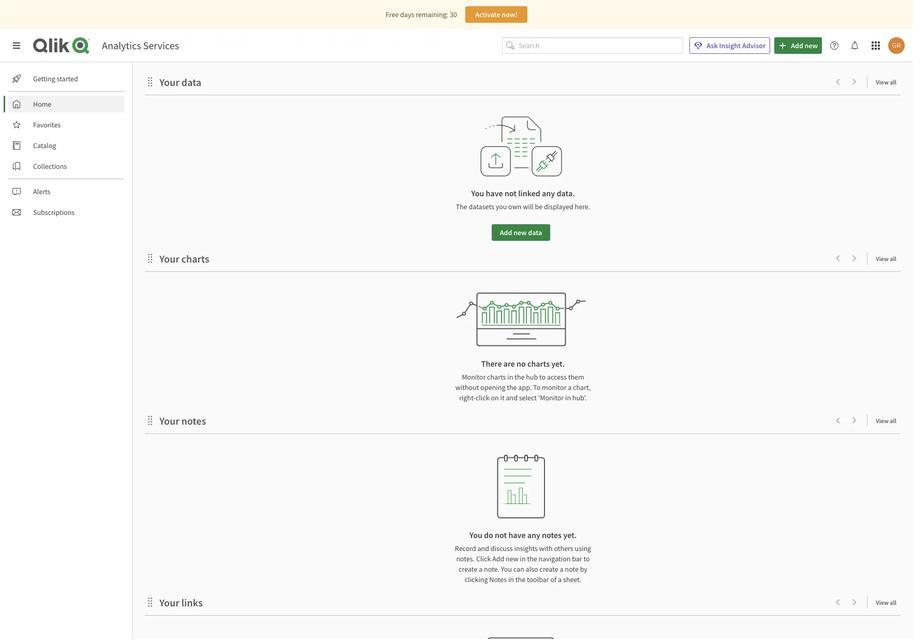Task type: describe. For each thing, give the bounding box(es) containing it.
add new data
[[500, 228, 543, 237]]

30
[[450, 10, 457, 19]]

yet. inside there are no charts yet. monitor charts in the hub to access them without opening the app. to monitor a chart, right-click on it and select 'monitor in hub'.
[[552, 358, 565, 369]]

to inside there are no charts yet. monitor charts in the hub to access them without opening the app. to monitor a chart, right-click on it and select 'monitor in hub'.
[[540, 372, 546, 382]]

your links link
[[160, 596, 207, 609]]

services
[[143, 39, 179, 52]]

navigation
[[539, 554, 571, 564]]

advisor
[[743, 41, 766, 50]]

group 5 image
[[456, 293, 586, 347]]

the down can on the bottom
[[516, 575, 526, 584]]

the
[[456, 202, 468, 211]]

in down insights
[[520, 554, 526, 564]]

add new
[[792, 41, 819, 50]]

a inside there are no charts yet. monitor charts in the hub to access them without opening the app. to monitor a chart, right-click on it and select 'monitor in hub'.
[[568, 383, 572, 392]]

2 horizontal spatial charts
[[528, 358, 550, 369]]

add inside you do not have any notes yet. record and discuss insights with others using notes. click add new in the navigation bar to create a note. you can also create a note by clicking notes in the toolbar of a sheet.
[[493, 554, 505, 564]]

note.
[[484, 565, 500, 574]]

2 vertical spatial you
[[501, 565, 512, 574]]

notes.
[[457, 554, 475, 564]]

collections
[[33, 162, 67, 171]]

your for your charts
[[160, 252, 180, 265]]

app.
[[519, 383, 532, 392]]

ask insight advisor
[[707, 41, 766, 50]]

your charts
[[160, 252, 210, 265]]

have inside you do not have any notes yet. record and discuss insights with others using notes. click add new in the navigation bar to create a note. you can also create a note by clicking notes in the toolbar of a sheet.
[[509, 530, 526, 540]]

you
[[496, 202, 507, 211]]

record
[[455, 544, 476, 553]]

all for your charts
[[891, 255, 897, 263]]

free days remaining: 30
[[386, 10, 457, 19]]

sheet.
[[563, 575, 582, 584]]

data.
[[557, 188, 575, 198]]

any for linked
[[542, 188, 555, 198]]

alerts
[[33, 187, 50, 196]]

view all link for your notes
[[877, 414, 901, 427]]

alerts link
[[8, 183, 124, 200]]

discuss
[[491, 544, 513, 553]]

monitor
[[542, 383, 567, 392]]

also
[[526, 565, 539, 574]]

here.
[[575, 202, 591, 211]]

hub'.
[[573, 393, 587, 403]]

close sidebar menu image
[[12, 41, 21, 50]]

getting started link
[[8, 70, 124, 87]]

analytics services
[[102, 39, 179, 52]]

activate now!
[[476, 10, 518, 19]]

opening
[[481, 383, 506, 392]]

favorites link
[[8, 117, 124, 133]]

on
[[491, 393, 499, 403]]

the up also
[[528, 554, 538, 564]]

the up app.
[[515, 372, 525, 382]]

0 horizontal spatial charts
[[182, 252, 210, 265]]

data inside button
[[529, 228, 543, 237]]

all for your notes
[[891, 417, 897, 425]]

collections link
[[8, 158, 124, 175]]

your links
[[160, 596, 203, 609]]

chart,
[[573, 383, 591, 392]]

the left app.
[[507, 383, 517, 392]]

your notes
[[160, 414, 206, 427]]

'monitor
[[539, 393, 564, 403]]

add new data button
[[492, 224, 551, 241]]

move collection image for your notes
[[145, 415, 155, 426]]

datasets
[[469, 202, 495, 211]]

to
[[534, 383, 541, 392]]

your for your notes
[[160, 414, 180, 427]]

view all link for your links
[[877, 596, 901, 609]]

analytics
[[102, 39, 141, 52]]

getting started
[[33, 74, 78, 83]]

without
[[456, 383, 479, 392]]

them
[[569, 372, 585, 382]]

view for your notes
[[877, 417, 889, 425]]

any for have
[[528, 530, 541, 540]]

activate now! link
[[466, 6, 528, 23]]

notes
[[490, 575, 507, 584]]

your for your links
[[160, 596, 180, 609]]

subscriptions
[[33, 208, 75, 217]]

favorites
[[33, 120, 61, 130]]

now!
[[502, 10, 518, 19]]

with
[[540, 544, 553, 553]]

your data link
[[160, 76, 206, 89]]

add for add new data
[[500, 228, 513, 237]]

activate
[[476, 10, 501, 19]]

catalog link
[[8, 137, 124, 154]]

there
[[482, 358, 502, 369]]

of
[[551, 575, 557, 584]]

new for add new data
[[514, 228, 527, 237]]

be
[[535, 202, 543, 211]]

view all for your links
[[877, 599, 897, 607]]

days
[[400, 10, 415, 19]]

view for your charts
[[877, 255, 889, 263]]

right-
[[460, 393, 476, 403]]

ask insight advisor button
[[690, 37, 771, 54]]



Task type: vqa. For each thing, say whether or not it's contained in the screenshot.
changes to the top
no



Task type: locate. For each thing, give the bounding box(es) containing it.
by
[[581, 565, 588, 574]]

using
[[575, 544, 592, 553]]

monitor
[[462, 372, 486, 382]]

group image
[[470, 455, 573, 519]]

to
[[540, 372, 546, 382], [584, 554, 590, 564]]

have
[[486, 188, 503, 198], [509, 530, 526, 540]]

0 vertical spatial move collection image
[[145, 76, 155, 87]]

no
[[517, 358, 526, 369]]

0 vertical spatial charts
[[182, 252, 210, 265]]

2 all from the top
[[891, 255, 897, 263]]

0 vertical spatial not
[[505, 188, 517, 198]]

and inside there are no charts yet. monitor charts in the hub to access them without opening the app. to monitor a chart, right-click on it and select 'monitor in hub'.
[[506, 393, 518, 403]]

insights
[[515, 544, 538, 553]]

your notes link
[[160, 414, 210, 427]]

1 horizontal spatial any
[[542, 188, 555, 198]]

charts
[[182, 252, 210, 265], [528, 358, 550, 369], [488, 372, 506, 382]]

and
[[506, 393, 518, 403], [478, 544, 490, 553]]

0 vertical spatial data
[[182, 76, 202, 89]]

to inside you do not have any notes yet. record and discuss insights with others using notes. click add new in the navigation bar to create a note. you can also create a note by clicking notes in the toolbar of a sheet.
[[584, 554, 590, 564]]

select
[[519, 393, 537, 403]]

1 view from the top
[[877, 78, 889, 86]]

view for your links
[[877, 599, 889, 607]]

1 horizontal spatial charts
[[488, 372, 506, 382]]

your data
[[160, 76, 202, 89]]

0 vertical spatial any
[[542, 188, 555, 198]]

1 horizontal spatial to
[[584, 554, 590, 564]]

0 horizontal spatial notes
[[182, 414, 206, 427]]

1 vertical spatial not
[[495, 530, 507, 540]]

Search text field
[[519, 37, 684, 54]]

2 view all from the top
[[877, 255, 897, 263]]

in down are
[[508, 372, 514, 382]]

bar
[[573, 554, 583, 564]]

add inside button
[[500, 228, 513, 237]]

a down 'click'
[[479, 565, 483, 574]]

do
[[484, 530, 494, 540]]

0 vertical spatial add
[[792, 41, 804, 50]]

you have not linked any data. the datasets you own will be displayed here.
[[456, 188, 591, 211]]

ask
[[707, 41, 718, 50]]

notes inside you do not have any notes yet. record and discuss insights with others using notes. click add new in the navigation bar to create a note. you can also create a note by clicking notes in the toolbar of a sheet.
[[542, 530, 562, 540]]

note
[[565, 565, 579, 574]]

create down notes.
[[459, 565, 478, 574]]

1 all from the top
[[891, 78, 897, 86]]

linked
[[519, 188, 541, 198]]

click
[[477, 554, 491, 564]]

add down discuss
[[493, 554, 505, 564]]

1 vertical spatial add
[[500, 228, 513, 237]]

can
[[514, 565, 525, 574]]

you inside you have not linked any data. the datasets you own will be displayed here.
[[472, 188, 485, 198]]

0 horizontal spatial data
[[182, 76, 202, 89]]

0 horizontal spatial any
[[528, 530, 541, 540]]

add inside dropdown button
[[792, 41, 804, 50]]

add down you
[[500, 228, 513, 237]]

and up 'click'
[[478, 544, 490, 553]]

not right do
[[495, 530, 507, 540]]

view all for your notes
[[877, 417, 897, 425]]

1 vertical spatial notes
[[542, 530, 562, 540]]

all for your data
[[891, 78, 897, 86]]

have inside you have not linked any data. the datasets you own will be displayed here.
[[486, 188, 503, 198]]

you left do
[[470, 530, 483, 540]]

move collection image left your charts
[[145, 253, 155, 263]]

3 view all link from the top
[[877, 414, 901, 427]]

yet. up others
[[564, 530, 577, 540]]

move collection image left your notes
[[145, 415, 155, 426]]

view all for your charts
[[877, 255, 897, 263]]

0 vertical spatial have
[[486, 188, 503, 198]]

0 vertical spatial yet.
[[552, 358, 565, 369]]

in down can on the bottom
[[509, 575, 514, 584]]

will
[[523, 202, 534, 211]]

not inside you have not linked any data. the datasets you own will be displayed here.
[[505, 188, 517, 198]]

subscriptions link
[[8, 204, 124, 221]]

add right advisor
[[792, 41, 804, 50]]

2 move collection image from the top
[[145, 597, 155, 607]]

you up the datasets
[[472, 188, 485, 198]]

any inside you do not have any notes yet. record and discuss insights with others using notes. click add new in the navigation bar to create a note. you can also create a note by clicking notes in the toolbar of a sheet.
[[528, 530, 541, 540]]

to right hub
[[540, 372, 546, 382]]

your charts link
[[160, 252, 214, 265]]

in
[[508, 372, 514, 382], [566, 393, 571, 403], [520, 554, 526, 564], [509, 575, 514, 584]]

in left hub'.
[[566, 393, 571, 403]]

access
[[548, 372, 567, 382]]

searchbar element
[[503, 37, 684, 54]]

qlik sense group
[[141, 0, 303, 64]]

yet. up access
[[552, 358, 565, 369]]

you for do
[[470, 530, 483, 540]]

not up own
[[505, 188, 517, 198]]

not for do
[[495, 530, 507, 540]]

main content containing your data
[[128, 0, 914, 639]]

1 horizontal spatial data
[[529, 228, 543, 237]]

getting
[[33, 74, 55, 83]]

view all
[[877, 78, 897, 86], [877, 255, 897, 263], [877, 417, 897, 425], [877, 599, 897, 607]]

to right bar
[[584, 554, 590, 564]]

there are no charts yet. monitor charts in the hub to access them without opening the app. to monitor a chart, right-click on it and select 'monitor in hub'.
[[456, 358, 591, 403]]

view for your data
[[877, 78, 889, 86]]

move collection image for your data
[[145, 76, 155, 87]]

3 all from the top
[[891, 417, 897, 425]]

data
[[182, 76, 202, 89], [529, 228, 543, 237]]

2 view from the top
[[877, 255, 889, 263]]

1 horizontal spatial create
[[540, 565, 559, 574]]

1 horizontal spatial notes
[[542, 530, 562, 540]]

a left chart, in the right bottom of the page
[[568, 383, 572, 392]]

0 vertical spatial to
[[540, 372, 546, 382]]

create up of
[[540, 565, 559, 574]]

view all for your data
[[877, 78, 897, 86]]

a
[[568, 383, 572, 392], [479, 565, 483, 574], [560, 565, 564, 574], [558, 575, 562, 584]]

others
[[555, 544, 574, 553]]

3 view all from the top
[[877, 417, 897, 425]]

yet.
[[552, 358, 565, 369], [564, 530, 577, 540]]

1 horizontal spatial have
[[509, 530, 526, 540]]

analytics services element
[[102, 39, 179, 52]]

any inside you have not linked any data. the datasets you own will be displayed here.
[[542, 188, 555, 198]]

remaining:
[[416, 10, 449, 19]]

1 vertical spatial move collection image
[[145, 597, 155, 607]]

4 view from the top
[[877, 599, 889, 607]]

view all link for your data
[[877, 75, 901, 88]]

home link
[[8, 96, 124, 112]]

1 view all from the top
[[877, 78, 897, 86]]

links
[[182, 596, 203, 609]]

any up insights
[[528, 530, 541, 540]]

it
[[501, 393, 505, 403]]

1 vertical spatial charts
[[528, 358, 550, 369]]

you
[[472, 188, 485, 198], [470, 530, 483, 540], [501, 565, 512, 574]]

new
[[805, 41, 819, 50], [514, 228, 527, 237], [506, 554, 519, 564]]

4 view all link from the top
[[877, 596, 901, 609]]

any up 'be'
[[542, 188, 555, 198]]

move collection image for your links
[[145, 597, 155, 607]]

click
[[476, 393, 490, 403]]

0 horizontal spatial and
[[478, 544, 490, 553]]

catalog
[[33, 141, 56, 150]]

move collection image
[[145, 253, 155, 263], [145, 597, 155, 607]]

own
[[509, 202, 522, 211]]

1 vertical spatial and
[[478, 544, 490, 553]]

view
[[877, 78, 889, 86], [877, 255, 889, 263], [877, 417, 889, 425], [877, 599, 889, 607]]

not for have
[[505, 188, 517, 198]]

1 move collection image from the top
[[145, 76, 155, 87]]

any
[[542, 188, 555, 198], [528, 530, 541, 540]]

yet. inside you do not have any notes yet. record and discuss insights with others using notes. click add new in the navigation bar to create a note. you can also create a note by clicking notes in the toolbar of a sheet.
[[564, 530, 577, 540]]

navigation pane element
[[0, 66, 132, 225]]

home
[[33, 99, 51, 109]]

0 vertical spatial and
[[506, 393, 518, 403]]

hub
[[526, 372, 538, 382]]

have up insights
[[509, 530, 526, 540]]

your for your data
[[160, 76, 180, 89]]

all for your links
[[891, 599, 897, 607]]

started
[[57, 74, 78, 83]]

1 vertical spatial any
[[528, 530, 541, 540]]

not inside you do not have any notes yet. record and discuss insights with others using notes. click add new in the navigation bar to create a note. you can also create a note by clicking notes in the toolbar of a sheet.
[[495, 530, 507, 540]]

0 vertical spatial new
[[805, 41, 819, 50]]

1 view all link from the top
[[877, 75, 901, 88]]

move collection image for your charts
[[145, 253, 155, 263]]

4 view all from the top
[[877, 599, 897, 607]]

2 vertical spatial charts
[[488, 372, 506, 382]]

0 vertical spatial you
[[472, 188, 485, 198]]

2 view all link from the top
[[877, 252, 901, 265]]

insight
[[720, 41, 741, 50]]

add for add new
[[792, 41, 804, 50]]

1 move collection image from the top
[[145, 253, 155, 263]]

2 create from the left
[[540, 565, 559, 574]]

a right of
[[558, 575, 562, 584]]

greg robinson image
[[889, 37, 906, 54]]

new inside you do not have any notes yet. record and discuss insights with others using notes. click add new in the navigation bar to create a note. you can also create a note by clicking notes in the toolbar of a sheet.
[[506, 554, 519, 564]]

1 vertical spatial you
[[470, 530, 483, 540]]

new for add new
[[805, 41, 819, 50]]

and inside you do not have any notes yet. record and discuss insights with others using notes. click add new in the navigation bar to create a note. you can also create a note by clicking notes in the toolbar of a sheet.
[[478, 544, 490, 553]]

you do not have any notes yet. record and discuss insights with others using notes. click add new in the navigation bar to create a note. you can also create a note by clicking notes in the toolbar of a sheet.
[[455, 530, 592, 584]]

0 vertical spatial notes
[[182, 414, 206, 427]]

0 horizontal spatial have
[[486, 188, 503, 198]]

0 horizontal spatial to
[[540, 372, 546, 382]]

main content
[[128, 0, 914, 639]]

have up you
[[486, 188, 503, 198]]

1 vertical spatial data
[[529, 228, 543, 237]]

move collection image left your links
[[145, 597, 155, 607]]

not
[[505, 188, 517, 198], [495, 530, 507, 540]]

new inside dropdown button
[[805, 41, 819, 50]]

1 vertical spatial have
[[509, 530, 526, 540]]

clicking
[[465, 575, 488, 584]]

new inside button
[[514, 228, 527, 237]]

3 view from the top
[[877, 417, 889, 425]]

and right it
[[506, 393, 518, 403]]

add
[[792, 41, 804, 50], [500, 228, 513, 237], [493, 554, 505, 564]]

0 horizontal spatial create
[[459, 565, 478, 574]]

a left note
[[560, 565, 564, 574]]

all
[[891, 78, 897, 86], [891, 255, 897, 263], [891, 417, 897, 425], [891, 599, 897, 607]]

view all link for your charts
[[877, 252, 901, 265]]

1 vertical spatial new
[[514, 228, 527, 237]]

move collection image left your data
[[145, 76, 155, 87]]

displayed
[[544, 202, 574, 211]]

1 vertical spatial to
[[584, 554, 590, 564]]

1 vertical spatial yet.
[[564, 530, 577, 540]]

4 all from the top
[[891, 599, 897, 607]]

you for have
[[472, 188, 485, 198]]

2 move collection image from the top
[[145, 415, 155, 426]]

1 create from the left
[[459, 565, 478, 574]]

are
[[504, 358, 515, 369]]

0 vertical spatial move collection image
[[145, 253, 155, 263]]

create
[[459, 565, 478, 574], [540, 565, 559, 574]]

1 horizontal spatial and
[[506, 393, 518, 403]]

1 vertical spatial move collection image
[[145, 415, 155, 426]]

add new button
[[775, 37, 823, 54]]

move collection image
[[145, 76, 155, 87], [145, 415, 155, 426]]

toolbar
[[527, 575, 549, 584]]

2 vertical spatial new
[[506, 554, 519, 564]]

you left can on the bottom
[[501, 565, 512, 574]]

2 vertical spatial add
[[493, 554, 505, 564]]

free
[[386, 10, 399, 19]]



